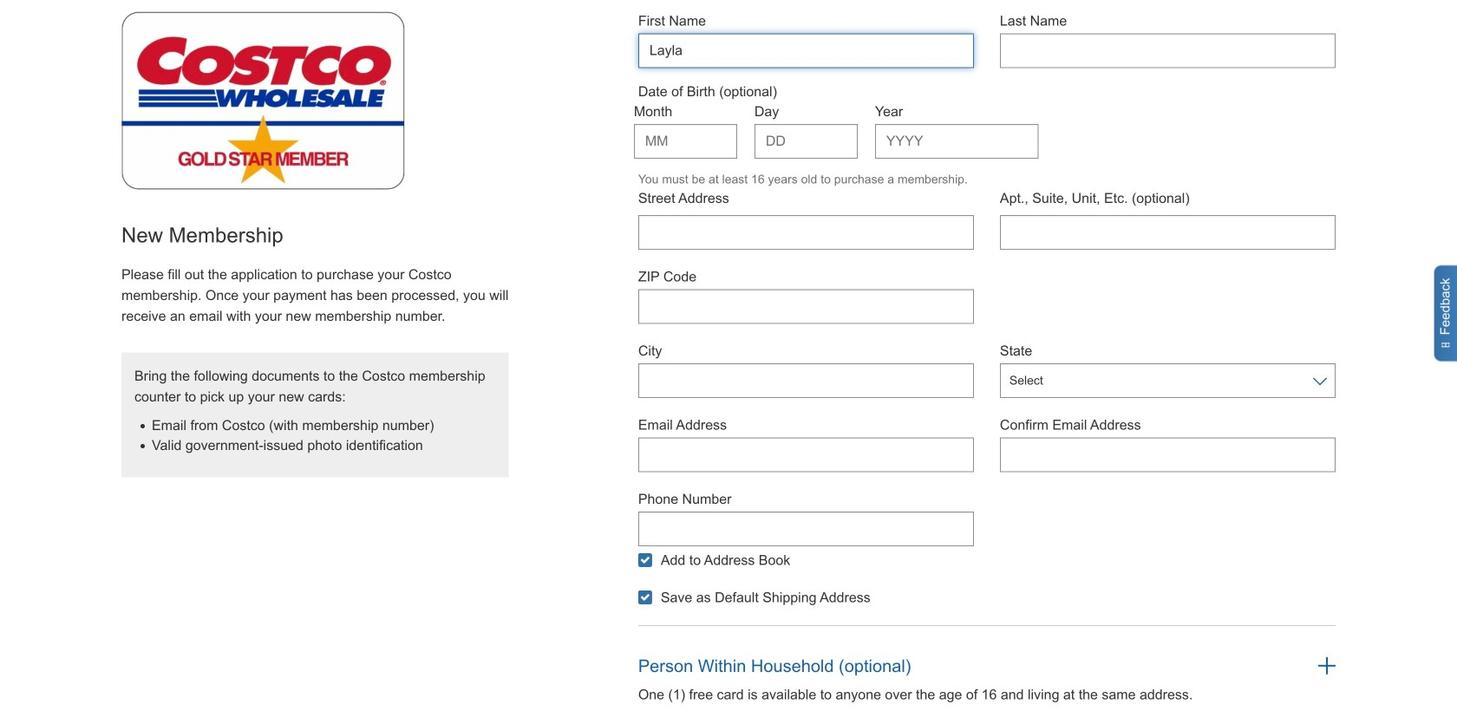 Task type: locate. For each thing, give the bounding box(es) containing it.
YYYY text field
[[875, 124, 1039, 159]]

None email field
[[638, 438, 974, 472], [1000, 438, 1336, 472], [638, 438, 974, 472], [1000, 438, 1336, 472]]

None text field
[[1000, 33, 1336, 68], [638, 215, 974, 250], [638, 512, 974, 547], [1000, 33, 1336, 68], [638, 215, 974, 250], [638, 512, 974, 547]]

DD text field
[[755, 124, 858, 159]]

costco gold star membership card image
[[121, 11, 406, 189]]

None text field
[[638, 33, 974, 68], [1000, 215, 1336, 250], [638, 289, 974, 324], [638, 364, 974, 398], [638, 33, 974, 68], [1000, 215, 1336, 250], [638, 289, 974, 324], [638, 364, 974, 398]]



Task type: vqa. For each thing, say whether or not it's contained in the screenshot.
costco gold star membership card 'image'
yes



Task type: describe. For each thing, give the bounding box(es) containing it.
MM text field
[[634, 124, 737, 159]]



